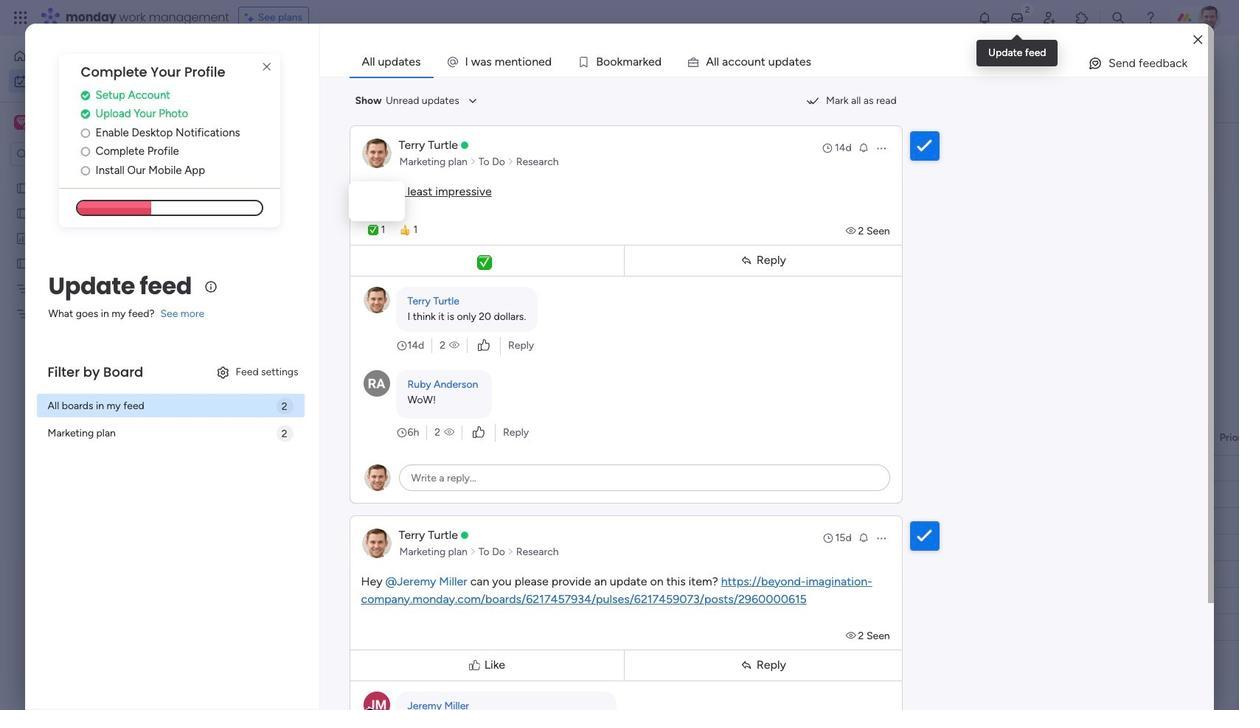 Task type: describe. For each thing, give the bounding box(es) containing it.
2 image
[[1021, 1, 1035, 17]]

v2 like image
[[478, 338, 490, 354]]

reminder image
[[858, 532, 870, 544]]

select product image
[[13, 10, 28, 25]]

close image
[[1194, 34, 1203, 45]]

options image
[[876, 533, 888, 544]]

check circle image
[[81, 90, 90, 101]]

v2 seen image
[[846, 225, 859, 237]]

Search in workspace field
[[31, 146, 123, 163]]

circle o image
[[81, 146, 90, 157]]

search image
[[407, 135, 419, 147]]

0 horizontal spatial tab
[[218, 99, 271, 123]]

search everything image
[[1111, 10, 1126, 25]]

1 horizontal spatial tab
[[350, 47, 434, 77]]

dapulse x slim image
[[258, 58, 276, 76]]

v2 seen image for v2 like icon
[[450, 338, 460, 353]]

see plans image
[[245, 10, 258, 26]]

give feedback image
[[1089, 56, 1103, 71]]

1 vertical spatial option
[[9, 69, 179, 93]]

public board image
[[15, 181, 30, 195]]

2 circle o image from the top
[[81, 165, 90, 176]]

0 horizontal spatial tab list
[[218, 99, 271, 123]]

workspace image
[[16, 114, 26, 131]]

0 vertical spatial option
[[9, 44, 179, 68]]

update feed image
[[1010, 10, 1025, 25]]



Task type: vqa. For each thing, say whether or not it's contained in the screenshot.
third check circle 'icon' from the bottom of the page
no



Task type: locate. For each thing, give the bounding box(es) containing it.
0 vertical spatial public board image
[[15, 206, 30, 220]]

notifications image
[[978, 10, 993, 25]]

2 vertical spatial v2 seen image
[[846, 630, 859, 642]]

option up check circle image
[[9, 69, 179, 93]]

list box
[[0, 172, 188, 525]]

slider arrow image
[[508, 545, 514, 560]]

2 public board image from the top
[[15, 256, 30, 270]]

monday marketplace image
[[1075, 10, 1090, 25]]

2 vertical spatial option
[[0, 175, 188, 178]]

1 vertical spatial circle o image
[[81, 165, 90, 176]]

dialog
[[349, 181, 405, 221]]

v2 like image
[[473, 425, 485, 441]]

workspace image
[[14, 114, 29, 131]]

circle o image down check circle image
[[81, 128, 90, 139]]

circle o image down search in workspace field
[[81, 165, 90, 176]]

public board image down public dashboard icon
[[15, 256, 30, 270]]

tab list
[[350, 47, 1209, 77], [218, 99, 271, 123]]

1 vertical spatial v2 seen image
[[444, 425, 455, 440]]

0 vertical spatial circle o image
[[81, 128, 90, 139]]

0 vertical spatial v2 seen image
[[450, 338, 460, 353]]

circle o image
[[81, 128, 90, 139], [81, 165, 90, 176]]

invite members image
[[1043, 10, 1058, 25]]

1 public board image from the top
[[15, 206, 30, 220]]

1 vertical spatial tab list
[[218, 99, 271, 123]]

option
[[9, 44, 179, 68], [9, 69, 179, 93], [0, 175, 188, 178]]

None search field
[[286, 129, 425, 153]]

workspace selection element
[[14, 114, 123, 133]]

1 vertical spatial tab
[[218, 99, 271, 123]]

0 vertical spatial tab
[[350, 47, 434, 77]]

tab
[[350, 47, 434, 77], [218, 99, 271, 123]]

0 vertical spatial tab list
[[350, 47, 1209, 77]]

public board image
[[15, 206, 30, 220], [15, 256, 30, 270]]

Filter dashboard by text search field
[[286, 129, 425, 153]]

option up check circle icon
[[9, 44, 179, 68]]

1 circle o image from the top
[[81, 128, 90, 139]]

v2 seen image for v2 like image
[[444, 425, 455, 440]]

option down circle o icon
[[0, 175, 188, 178]]

v2 seen image
[[450, 338, 460, 353], [444, 425, 455, 440], [846, 630, 859, 642]]

public board image up public dashboard icon
[[15, 206, 30, 220]]

terry turtle image
[[1199, 6, 1222, 30]]

1 horizontal spatial tab list
[[350, 47, 1209, 77]]

help image
[[1144, 10, 1159, 25]]

slider arrow image
[[470, 155, 477, 169], [508, 155, 514, 169], [470, 545, 477, 560]]

1 vertical spatial public board image
[[15, 256, 30, 270]]

check circle image
[[81, 109, 90, 120]]

column header
[[894, 426, 982, 451]]

public dashboard image
[[15, 231, 30, 245]]



